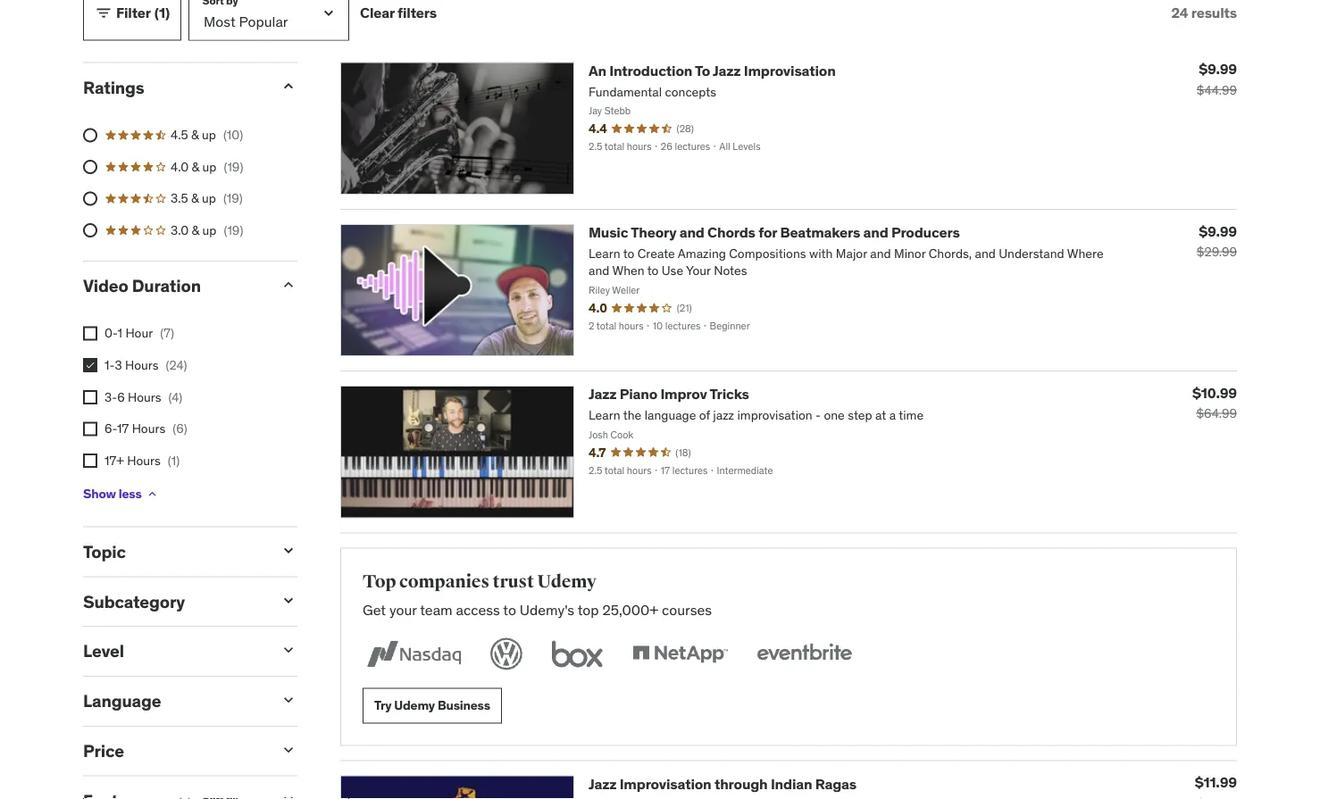 Task type: vqa. For each thing, say whether or not it's contained in the screenshot.
'Price'
yes



Task type: describe. For each thing, give the bounding box(es) containing it.
xsmall image for 0-
[[83, 327, 97, 341]]

hour
[[125, 325, 153, 341]]

jazz improvisation through indian ragas
[[589, 775, 857, 793]]

1 vertical spatial (1)
[[168, 453, 180, 469]]

subcategory
[[83, 591, 185, 612]]

4.5 & up (10)
[[171, 127, 243, 143]]

your
[[390, 601, 417, 619]]

topic
[[83, 541, 126, 562]]

team
[[420, 601, 453, 619]]

(19) for 3.0 & up (19)
[[224, 222, 243, 238]]

jazz for jazz piano improv tricks
[[589, 385, 617, 404]]

chords
[[708, 223, 756, 242]]

& for 3.5
[[191, 190, 199, 207]]

filter (1)
[[116, 4, 170, 22]]

access
[[456, 601, 500, 619]]

0 vertical spatial improvisation
[[744, 61, 836, 80]]

0-
[[105, 325, 118, 341]]

tricks
[[710, 385, 749, 404]]

0-1 hour (7)
[[105, 325, 174, 341]]

3-
[[105, 389, 117, 405]]

6-17 hours (6)
[[105, 421, 187, 437]]

(19) for 4.0 & up (19)
[[224, 159, 243, 175]]

(24)
[[166, 357, 187, 373]]

1
[[118, 325, 122, 341]]

top
[[578, 601, 599, 619]]

1 vertical spatial improvisation
[[620, 775, 712, 793]]

hours for 3-6 hours
[[128, 389, 161, 405]]

1-
[[105, 357, 115, 373]]

6-
[[105, 421, 117, 437]]

hours for 1-3 hours
[[125, 357, 159, 373]]

ratings
[[83, 77, 144, 98]]

netapp image
[[629, 635, 732, 674]]

3.0
[[171, 222, 189, 238]]

try
[[374, 698, 392, 714]]

6
[[117, 389, 125, 405]]

& for 3.0
[[192, 222, 199, 238]]

clear filters button
[[360, 0, 437, 41]]

$9.99 for music theory and chords for beatmakers and producers
[[1199, 222, 1237, 240]]

box image
[[548, 635, 608, 674]]

xsmall image inside "show less" button
[[145, 487, 160, 502]]

duration
[[132, 275, 201, 296]]

show less
[[83, 486, 142, 502]]

$10.99
[[1193, 384, 1237, 402]]

clear
[[360, 4, 395, 22]]

17+ hours (1)
[[105, 453, 180, 469]]

volkswagen image
[[487, 635, 526, 674]]

show less button
[[83, 477, 160, 512]]

3-6 hours (4)
[[105, 389, 182, 405]]

improv
[[661, 385, 707, 404]]

language
[[83, 691, 161, 712]]

& for 4.5
[[191, 127, 199, 143]]

& for 4.0
[[192, 159, 199, 175]]

small image for video duration
[[280, 276, 298, 294]]

(6)
[[173, 421, 187, 437]]

top companies trust udemy get your team access to udemy's top 25,000+ courses
[[363, 571, 712, 619]]

through
[[715, 775, 768, 793]]

get
[[363, 601, 386, 619]]

subcategory button
[[83, 591, 265, 612]]

music
[[589, 223, 628, 242]]

trust
[[493, 571, 534, 593]]

3
[[115, 357, 122, 373]]

eventbrite image
[[753, 635, 856, 674]]

4.5
[[171, 127, 188, 143]]

price button
[[83, 740, 265, 762]]

17
[[117, 421, 129, 437]]

25,000+
[[603, 601, 659, 619]]

3.5 & up (19)
[[171, 190, 243, 207]]

(4)
[[169, 389, 182, 405]]

results
[[1192, 4, 1237, 22]]

language button
[[83, 691, 265, 712]]

jazz piano improv tricks
[[589, 385, 749, 404]]

4.0
[[171, 159, 189, 175]]

(19) for 3.5 & up (19)
[[223, 190, 243, 207]]

video duration
[[83, 275, 201, 296]]

udemy's
[[520, 601, 575, 619]]

24 results status
[[1172, 4, 1237, 22]]

jazz piano improv tricks link
[[589, 385, 749, 404]]

topic button
[[83, 541, 265, 562]]

nasdaq image
[[363, 635, 465, 674]]



Task type: locate. For each thing, give the bounding box(es) containing it.
hours right 17
[[132, 421, 165, 437]]

up right 4.0
[[202, 159, 217, 175]]

& right 4.0
[[192, 159, 199, 175]]

an introduction to jazz improvisation link
[[589, 61, 836, 80]]

1 vertical spatial jazz
[[589, 385, 617, 404]]

business
[[438, 698, 490, 714]]

small image for subcategory
[[280, 592, 298, 610]]

for
[[759, 223, 777, 242]]

$9.99 inside $9.99 $29.99
[[1199, 222, 1237, 240]]

1 & from the top
[[191, 127, 199, 143]]

4 & from the top
[[192, 222, 199, 238]]

17+
[[105, 453, 124, 469]]

$9.99 up $29.99
[[1199, 222, 1237, 240]]

&
[[191, 127, 199, 143], [192, 159, 199, 175], [191, 190, 199, 207], [192, 222, 199, 238]]

ratings button
[[83, 77, 265, 98]]

small image
[[280, 592, 298, 610], [280, 642, 298, 660], [280, 691, 298, 709], [280, 791, 298, 800]]

3 up from the top
[[202, 190, 216, 207]]

2 vertical spatial xsmall image
[[83, 454, 97, 468]]

filters
[[398, 4, 437, 22]]

show
[[83, 486, 116, 502]]

and
[[680, 223, 705, 242], [864, 223, 889, 242]]

(19) down 4.0 & up (19)
[[223, 190, 243, 207]]

music theory and chords for beatmakers and producers link
[[589, 223, 960, 242]]

$9.99 $29.99
[[1197, 222, 1237, 260]]

1 $9.99 from the top
[[1199, 60, 1237, 78]]

$9.99 for an introduction to jazz improvisation
[[1199, 60, 1237, 78]]

0 vertical spatial xsmall image
[[83, 327, 97, 341]]

up for 3.5 & up
[[202, 190, 216, 207]]

improvisation left through
[[620, 775, 712, 793]]

1 vertical spatial xsmall image
[[83, 422, 97, 436]]

1 vertical spatial (19)
[[223, 190, 243, 207]]

1 and from the left
[[680, 223, 705, 242]]

$9.99 inside $9.99 $44.99
[[1199, 60, 1237, 78]]

0 vertical spatial (19)
[[224, 159, 243, 175]]

1 vertical spatial xsmall image
[[83, 390, 97, 405]]

filter
[[116, 4, 151, 22]]

xsmall image
[[83, 327, 97, 341], [83, 422, 97, 436], [145, 487, 160, 502]]

(1)
[[154, 4, 170, 22], [168, 453, 180, 469]]

udemy
[[537, 571, 597, 593], [394, 698, 435, 714]]

0 horizontal spatial and
[[680, 223, 705, 242]]

$64.99
[[1197, 406, 1237, 422]]

companies
[[399, 571, 490, 593]]

small image for ratings
[[280, 77, 298, 95]]

hours right 6
[[128, 389, 161, 405]]

xsmall image left 3-
[[83, 390, 97, 405]]

hours right 3
[[125, 357, 159, 373]]

3 xsmall image from the top
[[83, 454, 97, 468]]

introduction
[[610, 61, 693, 80]]

1 vertical spatial udemy
[[394, 698, 435, 714]]

up
[[202, 127, 216, 143], [202, 159, 217, 175], [202, 190, 216, 207], [202, 222, 217, 238]]

4 small image from the top
[[280, 791, 298, 800]]

xsmall image for 1-
[[83, 358, 97, 373]]

(19) down '3.5 & up (19)'
[[224, 222, 243, 238]]

and left the producers
[[864, 223, 889, 242]]

2 $9.99 from the top
[[1199, 222, 1237, 240]]

1 up from the top
[[202, 127, 216, 143]]

2 & from the top
[[192, 159, 199, 175]]

$10.99 $64.99
[[1193, 384, 1237, 422]]

xsmall image right less
[[145, 487, 160, 502]]

xsmall image for 6-
[[83, 422, 97, 436]]

$9.99
[[1199, 60, 1237, 78], [1199, 222, 1237, 240]]

small image
[[95, 4, 113, 22], [280, 77, 298, 95], [280, 276, 298, 294], [280, 542, 298, 560], [280, 741, 298, 759]]

3 & from the top
[[191, 190, 199, 207]]

courses
[[662, 601, 712, 619]]

an
[[589, 61, 607, 80]]

small image for level
[[280, 642, 298, 660]]

4.0 & up (19)
[[171, 159, 243, 175]]

2 vertical spatial jazz
[[589, 775, 617, 793]]

(19) down the "(10)"
[[224, 159, 243, 175]]

improvisation
[[744, 61, 836, 80], [620, 775, 712, 793]]

$29.99
[[1197, 244, 1237, 260]]

24 results
[[1172, 4, 1237, 22]]

(7)
[[160, 325, 174, 341]]

0 vertical spatial $9.99
[[1199, 60, 1237, 78]]

$44.99
[[1197, 82, 1237, 98]]

udemy right try
[[394, 698, 435, 714]]

hours right the 17+
[[127, 453, 161, 469]]

2 small image from the top
[[280, 642, 298, 660]]

4 up from the top
[[202, 222, 217, 238]]

1 horizontal spatial improvisation
[[744, 61, 836, 80]]

$9.99 up $44.99
[[1199, 60, 1237, 78]]

indian
[[771, 775, 812, 793]]

& right 3.5
[[191, 190, 199, 207]]

small image for topic
[[280, 542, 298, 560]]

up for 3.0 & up
[[202, 222, 217, 238]]

1 horizontal spatial udemy
[[537, 571, 597, 593]]

up left the "(10)"
[[202, 127, 216, 143]]

1-3 hours (24)
[[105, 357, 187, 373]]

jazz improvisation through indian ragas link
[[589, 775, 857, 793]]

& right 3.0
[[192, 222, 199, 238]]

(1) down (6)
[[168, 453, 180, 469]]

2 vertical spatial (19)
[[224, 222, 243, 238]]

2 xsmall image from the top
[[83, 390, 97, 405]]

$9.99 $44.99
[[1197, 60, 1237, 98]]

0 horizontal spatial improvisation
[[620, 775, 712, 793]]

theory
[[631, 223, 677, 242]]

udemy up udemy's
[[537, 571, 597, 593]]

xsmall image for 3-
[[83, 390, 97, 405]]

price
[[83, 740, 124, 762]]

xsmall image left the 17+
[[83, 454, 97, 468]]

music theory and chords for beatmakers and producers
[[589, 223, 960, 242]]

udemy inside top companies trust udemy get your team access to udemy's top 25,000+ courses
[[537, 571, 597, 593]]

an introduction to jazz improvisation
[[589, 61, 836, 80]]

(10)
[[223, 127, 243, 143]]

1 xsmall image from the top
[[83, 358, 97, 373]]

& right 4.5
[[191, 127, 199, 143]]

0 vertical spatial jazz
[[713, 61, 741, 80]]

xsmall image left 6-
[[83, 422, 97, 436]]

up for 4.0 & up
[[202, 159, 217, 175]]

ragas
[[815, 775, 857, 793]]

0 vertical spatial (1)
[[154, 4, 170, 22]]

0 horizontal spatial udemy
[[394, 698, 435, 714]]

piano
[[620, 385, 658, 404]]

to
[[695, 61, 710, 80]]

less
[[119, 486, 142, 502]]

small image for price
[[280, 741, 298, 759]]

up for 4.5 & up
[[202, 127, 216, 143]]

try udemy business link
[[363, 688, 502, 724]]

1 horizontal spatial and
[[864, 223, 889, 242]]

2 vertical spatial xsmall image
[[145, 487, 160, 502]]

3.5
[[171, 190, 188, 207]]

up right 3.0
[[202, 222, 217, 238]]

level
[[83, 641, 124, 662]]

3 small image from the top
[[280, 691, 298, 709]]

2 up from the top
[[202, 159, 217, 175]]

up right 3.5
[[202, 190, 216, 207]]

and right theory
[[680, 223, 705, 242]]

to
[[503, 601, 516, 619]]

xsmall image
[[83, 358, 97, 373], [83, 390, 97, 405], [83, 454, 97, 468]]

video duration button
[[83, 275, 265, 296]]

(1) right filter
[[154, 4, 170, 22]]

0 vertical spatial xsmall image
[[83, 358, 97, 373]]

24
[[1172, 4, 1189, 22]]

producers
[[892, 223, 960, 242]]

$11.99
[[1195, 774, 1237, 792]]

xsmall image left 1-
[[83, 358, 97, 373]]

0 vertical spatial udemy
[[537, 571, 597, 593]]

jazz
[[713, 61, 741, 80], [589, 385, 617, 404], [589, 775, 617, 793]]

1 vertical spatial $9.99
[[1199, 222, 1237, 240]]

jazz for jazz improvisation through indian ragas
[[589, 775, 617, 793]]

hours for 6-17 hours
[[132, 421, 165, 437]]

clear filters
[[360, 4, 437, 22]]

top
[[363, 571, 396, 593]]

3.0 & up (19)
[[171, 222, 243, 238]]

xsmall image for 17+
[[83, 454, 97, 468]]

beatmakers
[[780, 223, 861, 242]]

video
[[83, 275, 128, 296]]

improvisation right to
[[744, 61, 836, 80]]

2 and from the left
[[864, 223, 889, 242]]

1 small image from the top
[[280, 592, 298, 610]]

small image for language
[[280, 691, 298, 709]]

xsmall image left 0-
[[83, 327, 97, 341]]

try udemy business
[[374, 698, 490, 714]]



